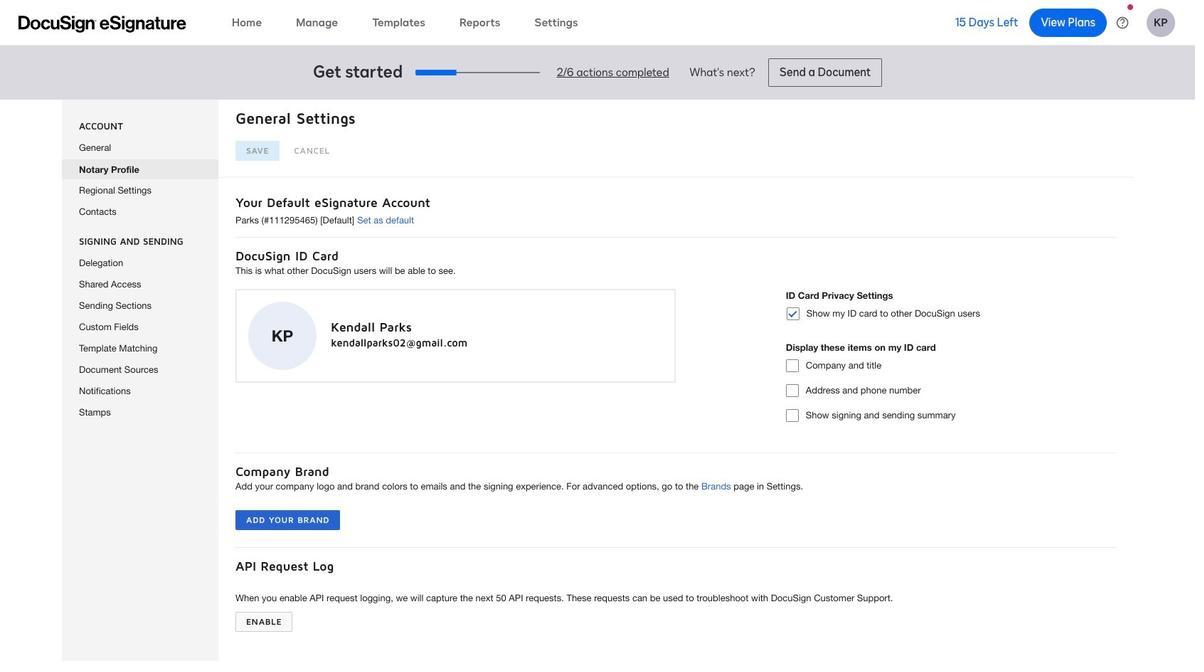 Task type: vqa. For each thing, say whether or not it's contained in the screenshot.
Upload or change your profile image
yes



Task type: locate. For each thing, give the bounding box(es) containing it.
docusign esignature image
[[19, 15, 186, 32]]

upload or change your profile image image
[[272, 324, 293, 348]]



